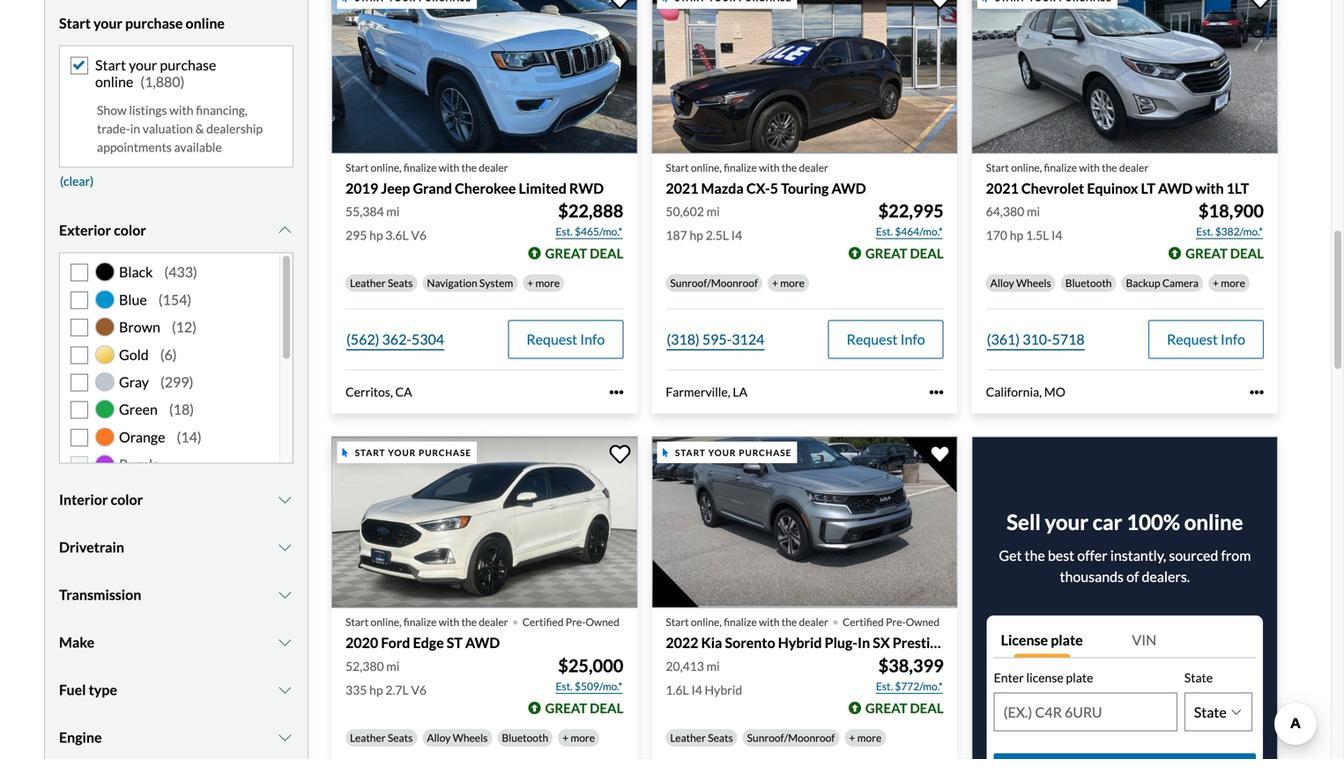 Task type: locate. For each thing, give the bounding box(es) containing it.
dealer for $22,995
[[799, 161, 828, 174]]

1 horizontal spatial ·
[[832, 605, 839, 637]]

finalize up grand
[[404, 161, 437, 174]]

tab list
[[994, 623, 1256, 659]]

color for exterior color
[[114, 222, 146, 239]]

great down est. $465/mo.* button
[[545, 246, 587, 262]]

with for 2022
[[759, 616, 780, 629]]

your up show
[[93, 14, 123, 32]]

2 chevron down image from the top
[[276, 636, 294, 650]]

0 horizontal spatial online
[[95, 73, 133, 90]]

license
[[1027, 671, 1064, 686]]

hybrid
[[778, 635, 822, 652], [705, 683, 742, 698]]

color down 'purple'
[[111, 492, 143, 509]]

i4 right 1.5l
[[1052, 228, 1063, 243]]

mo
[[1044, 385, 1066, 400]]

est. inside $38,399 est. $772/mo.*
[[876, 680, 893, 693]]

est. down $22,888
[[556, 225, 573, 238]]

2 horizontal spatial request info
[[1167, 331, 1246, 348]]

(562) 362-5304
[[346, 331, 444, 348]]

i4 right the '1.6l'
[[691, 683, 702, 698]]

est. for $25,000
[[556, 680, 573, 693]]

0 vertical spatial plate
[[1051, 632, 1083, 649]]

2 · from the left
[[832, 605, 839, 637]]

1 horizontal spatial alloy wheels
[[991, 277, 1051, 290]]

mi up 2.5l
[[707, 204, 720, 219]]

1 vertical spatial color
[[111, 492, 143, 509]]

hp right the 170
[[1010, 228, 1024, 243]]

pre- up sx
[[886, 616, 906, 629]]

deal for $38,399
[[910, 701, 944, 717]]

with for 2020
[[439, 616, 459, 629]]

awd right lt
[[1158, 180, 1193, 197]]

0 vertical spatial wheels
[[1016, 277, 1051, 290]]

chevron down image
[[276, 589, 294, 603], [276, 636, 294, 650], [276, 684, 294, 698]]

great deal down est. $465/mo.* button
[[545, 246, 624, 262]]

mi inside 55,384 mi 295 hp 3.6l v6
[[386, 204, 400, 219]]

pre- for $38,399
[[886, 616, 906, 629]]

online, inside start online, finalize with the dealer · certified pre-owned 2022 kia sorento hybrid plug-in sx prestige awd
[[691, 616, 722, 629]]

4 chevron down image from the top
[[276, 731, 294, 746]]

finalize inside the start online, finalize with the dealer 2019 jeep grand cherokee limited rwd
[[404, 161, 437, 174]]

i4 inside 20,413 mi 1.6l i4 hybrid
[[691, 683, 702, 698]]

1 · from the left
[[512, 605, 519, 637]]

awd right st
[[465, 635, 500, 652]]

335
[[346, 683, 367, 698]]

chevron down image inside fuel type dropdown button
[[276, 684, 294, 698]]

est. for $22,995
[[876, 225, 893, 238]]

v6 inside 55,384 mi 295 hp 3.6l v6
[[411, 228, 427, 243]]

certified for $38,399
[[843, 616, 884, 629]]

(1,880)
[[140, 73, 185, 90]]

dealer for $18,900
[[1119, 161, 1149, 174]]

0 horizontal spatial info
[[580, 331, 605, 348]]

mi
[[386, 204, 400, 219], [707, 204, 720, 219], [1027, 204, 1040, 219], [386, 659, 400, 674], [707, 659, 720, 674]]

0 horizontal spatial i4
[[691, 683, 702, 698]]

3 info from the left
[[1221, 331, 1246, 348]]

1 horizontal spatial mouse pointer image
[[663, 449, 668, 457]]

est. inside $22,995 est. $464/mo.*
[[876, 225, 893, 238]]

2 horizontal spatial request info button
[[1149, 321, 1264, 359]]

purchase inside dropdown button
[[125, 14, 183, 32]]

deal for $25,000
[[590, 701, 624, 717]]

the inside the get the best offer instantly, sourced from thousands of dealers.
[[1025, 548, 1045, 565]]

plate inside tab
[[1051, 632, 1083, 649]]

jeep
[[381, 180, 410, 197]]

finalize for $18,900
[[1044, 161, 1077, 174]]

california,
[[986, 385, 1042, 400]]

request info for $18,900
[[1167, 331, 1246, 348]]

1 horizontal spatial info
[[901, 331, 925, 348]]

i4 inside 64,380 mi 170 hp 1.5l i4
[[1052, 228, 1063, 243]]

vin
[[1132, 632, 1157, 649]]

state
[[1185, 671, 1213, 686]]

1 horizontal spatial hybrid
[[778, 635, 822, 652]]

certified inside start online, finalize with the dealer · certified pre-owned 2022 kia sorento hybrid plug-in sx prestige awd
[[843, 616, 884, 629]]

alloy wheels
[[991, 277, 1051, 290], [427, 732, 488, 745]]

2 horizontal spatial mouse pointer image
[[983, 0, 988, 2]]

1 start your purchase from the left
[[355, 448, 472, 458]]

online, inside "start online, finalize with the dealer 2021 chevrolet equinox lt awd with 1lt"
[[1011, 161, 1042, 174]]

295
[[346, 228, 367, 243]]

seats for $25,000
[[388, 732, 413, 745]]

online, inside the start online, finalize with the dealer 2019 jeep grand cherokee limited rwd
[[371, 161, 402, 174]]

the inside start online, finalize with the dealer · certified pre-owned 2020 ford edge st awd
[[461, 616, 477, 629]]

great deal down est. $382/mo.* button
[[1186, 246, 1264, 262]]

leather down 335
[[350, 732, 386, 745]]

with up 5
[[759, 161, 780, 174]]

1 vertical spatial mouse pointer image
[[663, 449, 668, 457]]

california, mo
[[986, 385, 1066, 400]]

1 horizontal spatial owned
[[906, 616, 940, 629]]

dealer inside the start online, finalize with the dealer 2019 jeep grand cherokee limited rwd
[[479, 161, 508, 174]]

mi for $25,000
[[386, 659, 400, 674]]

plug-
[[825, 635, 858, 652]]

2 horizontal spatial online
[[1185, 510, 1243, 535]]

0 vertical spatial mouse pointer image
[[342, 0, 348, 2]]

3 request info from the left
[[1167, 331, 1246, 348]]

deal down $465/mo.*
[[590, 246, 624, 262]]

transmission button
[[59, 574, 294, 618]]

great deal for $18,900
[[1186, 246, 1264, 262]]

your up listings
[[129, 56, 157, 73]]

of
[[1127, 569, 1139, 586]]

0 vertical spatial chevron down image
[[276, 589, 294, 603]]

1 request info from the left
[[527, 331, 605, 348]]

awd right touring
[[832, 180, 866, 197]]

·
[[512, 605, 519, 637], [832, 605, 839, 637]]

online inside start your purchase online
[[95, 73, 133, 90]]

i4 for $18,900
[[1052, 228, 1063, 243]]

hybrid left 'plug-'
[[778, 635, 822, 652]]

est. down $22,995
[[876, 225, 893, 238]]

mi inside 64,380 mi 170 hp 1.5l i4
[[1027, 204, 1040, 219]]

finalize for $22,995
[[724, 161, 757, 174]]

dealer for $22,888
[[479, 161, 508, 174]]

start your purchase online up listings
[[95, 56, 216, 90]]

mi for $22,888
[[386, 204, 400, 219]]

great down est. $464/mo.* button
[[865, 246, 908, 262]]

hp inside 52,380 mi 335 hp 2.7l v6
[[369, 683, 383, 698]]

leather for $22,888
[[350, 277, 386, 290]]

make button
[[59, 621, 294, 665]]

engine
[[59, 730, 102, 747]]

chevron down image
[[276, 224, 294, 238], [276, 493, 294, 507], [276, 541, 294, 555], [276, 731, 294, 746]]

owned up the "prestige"
[[906, 616, 940, 629]]

mouse pointer image for $38,399
[[663, 449, 668, 457]]

from
[[1221, 548, 1251, 565]]

hp for $18,900
[[1010, 228, 1024, 243]]

(6)
[[160, 346, 177, 363]]

0 horizontal spatial request info button
[[508, 321, 624, 359]]

the inside start online, finalize with the dealer · certified pre-owned 2022 kia sorento hybrid plug-in sx prestige awd
[[782, 616, 797, 629]]

0 horizontal spatial mouse pointer image
[[342, 449, 348, 457]]

finalize up sorento
[[724, 616, 757, 629]]

1 horizontal spatial request info button
[[828, 321, 944, 359]]

1 horizontal spatial online
[[186, 14, 225, 32]]

1 2021 from the left
[[666, 180, 699, 197]]

est. down $18,900
[[1196, 225, 1213, 238]]

the inside "start online, finalize with the dealer 2021 chevrolet equinox lt awd with 1lt"
[[1102, 161, 1117, 174]]

seats for $38,399
[[708, 732, 733, 745]]

great for $22,995
[[865, 246, 908, 262]]

interior color button
[[59, 478, 294, 522]]

3.6l
[[385, 228, 409, 243]]

steel gray 2022 kia sorento hybrid plug-in sx prestige awd suv / crossover all-wheel drive 6-speed automatic image
[[652, 437, 958, 609]]

seats down 20,413 mi 1.6l i4 hybrid
[[708, 732, 733, 745]]

awd inside start online, finalize with the dealer · certified pre-owned 2022 kia sorento hybrid plug-in sx prestige awd
[[948, 635, 982, 652]]

0 horizontal spatial start your purchase
[[355, 448, 472, 458]]

online, up chevrolet
[[1011, 161, 1042, 174]]

$22,995
[[878, 201, 944, 222]]

with up st
[[439, 616, 459, 629]]

1 horizontal spatial certified
[[843, 616, 884, 629]]

start inside "start online, finalize with the dealer 2021 chevrolet equinox lt awd with 1lt"
[[986, 161, 1009, 174]]

2021 up the 50,602
[[666, 180, 699, 197]]

0 horizontal spatial ·
[[512, 605, 519, 637]]

leather down the '1.6l'
[[670, 732, 706, 745]]

great deal down est. $464/mo.* button
[[865, 246, 944, 262]]

certified for $25,000
[[522, 616, 564, 629]]

0 horizontal spatial wheels
[[453, 732, 488, 745]]

(361) 310-5718 button
[[986, 321, 1086, 359]]

i4 right 2.5l
[[731, 228, 742, 243]]

mi for $38,399
[[707, 659, 720, 674]]

hp inside 64,380 mi 170 hp 1.5l i4
[[1010, 228, 1024, 243]]

mouse pointer image
[[663, 0, 668, 2], [983, 0, 988, 2], [342, 449, 348, 457]]

purple
[[119, 456, 160, 473]]

2021 up 64,380
[[986, 180, 1019, 197]]

la
[[733, 385, 748, 400]]

the inside the start online, finalize with the dealer 2019 jeep grand cherokee limited rwd
[[461, 161, 477, 174]]

· left in
[[832, 605, 839, 637]]

2 ellipsis h image from the left
[[1250, 386, 1264, 400]]

online, up mazda
[[691, 161, 722, 174]]

with inside start online, finalize with the dealer · certified pre-owned 2020 ford edge st awd
[[439, 616, 459, 629]]

great deal
[[545, 246, 624, 262], [865, 246, 944, 262], [1186, 246, 1264, 262], [545, 701, 624, 717], [865, 701, 944, 717]]

pre- up $25,000
[[566, 616, 586, 629]]

0 horizontal spatial hybrid
[[705, 683, 742, 698]]

dealer inside start online, finalize with the dealer · certified pre-owned 2020 ford edge st awd
[[479, 616, 508, 629]]

0 horizontal spatial request
[[527, 331, 578, 348]]

5
[[770, 180, 778, 197]]

est. inside $22,888 est. $465/mo.*
[[556, 225, 573, 238]]

ellipsis h image
[[930, 386, 944, 400]]

with up grand
[[439, 161, 459, 174]]

3 request info button from the left
[[1149, 321, 1264, 359]]

fuel
[[59, 682, 86, 699]]

mouse pointer image for $22,888
[[342, 0, 348, 2]]

owned inside start online, finalize with the dealer · certified pre-owned 2020 ford edge st awd
[[586, 616, 620, 629]]

ellipsis h image
[[609, 386, 624, 400], [1250, 386, 1264, 400]]

leather seats for $38,399
[[670, 732, 733, 745]]

cherokee
[[455, 180, 516, 197]]

leather seats down 3.6l
[[350, 277, 413, 290]]

1 vertical spatial chevron down image
[[276, 636, 294, 650]]

hp inside 50,602 mi 187 hp 2.5l i4
[[690, 228, 703, 243]]

3 chevron down image from the top
[[276, 684, 294, 698]]

plate right license at bottom
[[1051, 632, 1083, 649]]

v6 inside 52,380 mi 335 hp 2.7l v6
[[411, 683, 427, 698]]

chevron down image for make
[[276, 636, 294, 650]]

seats
[[388, 277, 413, 290], [388, 732, 413, 745], [708, 732, 733, 745]]

1 vertical spatial v6
[[411, 683, 427, 698]]

best
[[1048, 548, 1075, 565]]

mi inside 52,380 mi 335 hp 2.7l v6
[[386, 659, 400, 674]]

0 horizontal spatial pre-
[[566, 616, 586, 629]]

chevron down image inside interior color dropdown button
[[276, 493, 294, 507]]

online, inside start online, finalize with the dealer · certified pre-owned 2020 ford edge st awd
[[371, 616, 402, 629]]

· inside start online, finalize with the dealer · certified pre-owned 2020 ford edge st awd
[[512, 605, 519, 637]]

owned up $25,000
[[586, 616, 620, 629]]

1 vertical spatial alloy wheels
[[427, 732, 488, 745]]

$25,000 est. $509/mo.*
[[556, 656, 624, 693]]

mi inside 50,602 mi 187 hp 2.5l i4
[[707, 204, 720, 219]]

great for $18,900
[[1186, 246, 1228, 262]]

2 chevron down image from the top
[[276, 493, 294, 507]]

2 request from the left
[[847, 331, 898, 348]]

· for $25,000
[[512, 605, 519, 637]]

(361) 310-5718
[[987, 331, 1085, 348]]

0 vertical spatial alloy
[[991, 277, 1014, 290]]

prestige
[[893, 635, 945, 652]]

(14)
[[177, 429, 202, 446]]

wheels
[[1016, 277, 1051, 290], [453, 732, 488, 745]]

great for $22,888
[[545, 246, 587, 262]]

sorento
[[725, 635, 775, 652]]

1 vertical spatial sunroof/moonroof
[[747, 732, 835, 745]]

online, inside start online, finalize with the dealer 2021 mazda cx-5 touring awd
[[691, 161, 722, 174]]

request
[[527, 331, 578, 348], [847, 331, 898, 348], [1167, 331, 1218, 348]]

start your purchase down the 'la'
[[675, 448, 792, 458]]

pre- for $25,000
[[566, 616, 586, 629]]

mouse pointer image
[[342, 0, 348, 2], [663, 449, 668, 457]]

1 v6 from the top
[[411, 228, 427, 243]]

0 horizontal spatial 2021
[[666, 180, 699, 197]]

50,602 mi 187 hp 2.5l i4
[[666, 204, 742, 243]]

with up sorento
[[759, 616, 780, 629]]

owned inside start online, finalize with the dealer · certified pre-owned 2022 kia sorento hybrid plug-in sx prestige awd
[[906, 616, 940, 629]]

start online, finalize with the dealer · certified pre-owned 2022 kia sorento hybrid plug-in sx prestige awd
[[666, 605, 982, 652]]

with inside start online, finalize with the dealer · certified pre-owned 2022 kia sorento hybrid plug-in sx prestige awd
[[759, 616, 780, 629]]

i4 for $22,995
[[731, 228, 742, 243]]

sourced
[[1169, 548, 1219, 565]]

dealer inside start online, finalize with the dealer 2021 mazda cx-5 touring awd
[[799, 161, 828, 174]]

est. for $22,888
[[556, 225, 573, 238]]

with up valuation
[[169, 103, 193, 118]]

sunroof/moonroof
[[670, 277, 758, 290], [747, 732, 835, 745]]

online inside dropdown button
[[186, 14, 225, 32]]

1 pre- from the left
[[566, 616, 586, 629]]

certified inside start online, finalize with the dealer · certified pre-owned 2020 ford edge st awd
[[522, 616, 564, 629]]

hp right 335
[[369, 683, 383, 698]]

deal down $464/mo.*
[[910, 246, 944, 262]]

2 vertical spatial online
[[1185, 510, 1243, 535]]

request info button
[[508, 321, 624, 359], [828, 321, 944, 359], [1149, 321, 1264, 359]]

leather for $25,000
[[350, 732, 386, 745]]

great down est. $772/mo.* button
[[865, 701, 908, 717]]

finalize for $22,888
[[404, 161, 437, 174]]

3124
[[732, 331, 765, 348]]

vin tab
[[1125, 623, 1256, 659]]

pre- inside start online, finalize with the dealer · certified pre-owned 2020 ford edge st awd
[[566, 616, 586, 629]]

2 horizontal spatial info
[[1221, 331, 1246, 348]]

1 chevron down image from the top
[[276, 589, 294, 603]]

2 horizontal spatial request
[[1167, 331, 1218, 348]]

0 vertical spatial start your purchase online
[[59, 14, 225, 32]]

chevron down image inside transmission dropdown button
[[276, 589, 294, 603]]

· right st
[[512, 605, 519, 637]]

est. inside $25,000 est. $509/mo.*
[[556, 680, 573, 693]]

1 horizontal spatial 2021
[[986, 180, 1019, 197]]

awd inside "start online, finalize with the dealer 2021 chevrolet equinox lt awd with 1lt"
[[1158, 180, 1193, 197]]

hp for $22,995
[[690, 228, 703, 243]]

1 certified from the left
[[522, 616, 564, 629]]

1 horizontal spatial request
[[847, 331, 898, 348]]

0 vertical spatial color
[[114, 222, 146, 239]]

seats down 2.7l
[[388, 732, 413, 745]]

leather down 295 on the top of page
[[350, 277, 386, 290]]

2.7l
[[385, 683, 409, 698]]

chevron down image inside engine dropdown button
[[276, 731, 294, 746]]

est. down $38,399
[[876, 680, 893, 693]]

mi down "jeep"
[[386, 204, 400, 219]]

1 owned from the left
[[586, 616, 620, 629]]

start inside the start online, finalize with the dealer 2019 jeep grand cherokee limited rwd
[[346, 161, 369, 174]]

2 certified from the left
[[843, 616, 884, 629]]

start your purchase down 'ca'
[[355, 448, 472, 458]]

2 start your purchase from the left
[[675, 448, 792, 458]]

dealer inside "start online, finalize with the dealer 2021 chevrolet equinox lt awd with 1lt"
[[1119, 161, 1149, 174]]

deal down $772/mo.*
[[910, 701, 944, 717]]

2 info from the left
[[901, 331, 925, 348]]

est.
[[556, 225, 573, 238], [876, 225, 893, 238], [1196, 225, 1213, 238], [556, 680, 573, 693], [876, 680, 893, 693]]

seats down 3.6l
[[388, 277, 413, 290]]

2 v6 from the top
[[411, 683, 427, 698]]

hp right 295 on the top of page
[[369, 228, 383, 243]]

55,384
[[346, 204, 384, 219]]

great down est. $509/mo.* button
[[545, 701, 587, 717]]

color up the black
[[114, 222, 146, 239]]

pre- inside start online, finalize with the dealer · certified pre-owned 2022 kia sorento hybrid plug-in sx prestige awd
[[886, 616, 906, 629]]

0 horizontal spatial alloy
[[427, 732, 451, 745]]

request for $22,888
[[527, 331, 578, 348]]

bluetooth
[[1065, 277, 1112, 290], [502, 732, 548, 745]]

with up equinox
[[1079, 161, 1100, 174]]

kia
[[701, 635, 722, 652]]

mi down ford
[[386, 659, 400, 674]]

+
[[527, 277, 534, 290], [772, 277, 778, 290], [1213, 277, 1219, 290], [563, 732, 569, 745], [849, 732, 855, 745]]

1 vertical spatial hybrid
[[705, 683, 742, 698]]

finalize up edge
[[404, 616, 437, 629]]

1 ellipsis h image from the left
[[609, 386, 624, 400]]

hp inside 55,384 mi 295 hp 3.6l v6
[[369, 228, 383, 243]]

1 horizontal spatial ellipsis h image
[[1250, 386, 1264, 400]]

deal down $509/mo.*
[[590, 701, 624, 717]]

mi up 1.5l
[[1027, 204, 1040, 219]]

chevron down image inside make dropdown button
[[276, 636, 294, 650]]

mi down kia at the right of the page
[[707, 659, 720, 674]]

chevron down image inside the exterior color dropdown button
[[276, 224, 294, 238]]

mi inside 20,413 mi 1.6l i4 hybrid
[[707, 659, 720, 674]]

1 info from the left
[[580, 331, 605, 348]]

0 vertical spatial bluetooth
[[1065, 277, 1112, 290]]

request info
[[527, 331, 605, 348], [847, 331, 925, 348], [1167, 331, 1246, 348]]

i4 inside 50,602 mi 187 hp 2.5l i4
[[731, 228, 742, 243]]

1 vertical spatial online
[[95, 73, 133, 90]]

1 request from the left
[[527, 331, 578, 348]]

hp for $22,888
[[369, 228, 383, 243]]

great down est. $382/mo.* button
[[1186, 246, 1228, 262]]

deal down $382/mo.*
[[1230, 246, 1264, 262]]

0 vertical spatial v6
[[411, 228, 427, 243]]

finalize inside start online, finalize with the dealer 2021 mazda cx-5 touring awd
[[724, 161, 757, 174]]

· inside start online, finalize with the dealer · certified pre-owned 2022 kia sorento hybrid plug-in sx prestige awd
[[832, 605, 839, 637]]

leather
[[350, 277, 386, 290], [350, 732, 386, 745], [670, 732, 706, 745]]

est. inside '$18,900 est. $382/mo.*'
[[1196, 225, 1213, 238]]

start your purchase online
[[59, 14, 225, 32], [95, 56, 216, 90]]

mouse pointer image for $25,000
[[342, 449, 348, 457]]

with inside start online, finalize with the dealer 2021 mazda cx-5 touring awd
[[759, 161, 780, 174]]

finalize up chevrolet
[[1044, 161, 1077, 174]]

online, up kia at the right of the page
[[691, 616, 722, 629]]

mouse pointer image for $18,900
[[983, 0, 988, 2]]

2 request info from the left
[[847, 331, 925, 348]]

finalize inside "start online, finalize with the dealer 2021 chevrolet equinox lt awd with 1lt"
[[1044, 161, 1077, 174]]

interior color
[[59, 492, 143, 509]]

1 horizontal spatial pre-
[[886, 616, 906, 629]]

info
[[580, 331, 605, 348], [901, 331, 925, 348], [1221, 331, 1246, 348]]

0 vertical spatial online
[[186, 14, 225, 32]]

2 2021 from the left
[[986, 180, 1019, 197]]

0 horizontal spatial mouse pointer image
[[342, 0, 348, 2]]

2 request info button from the left
[[828, 321, 944, 359]]

start your purchase
[[355, 448, 472, 458], [675, 448, 792, 458]]

0 horizontal spatial ellipsis h image
[[609, 386, 624, 400]]

chevron down image inside drivetrain dropdown button
[[276, 541, 294, 555]]

ford
[[381, 635, 410, 652]]

great deal down est. $772/mo.* button
[[865, 701, 944, 717]]

(361)
[[987, 331, 1020, 348]]

leather seats for $25,000
[[350, 732, 413, 745]]

1 horizontal spatial mouse pointer image
[[663, 0, 668, 2]]

2 vertical spatial chevron down image
[[276, 684, 294, 698]]

purchase
[[125, 14, 183, 32], [160, 56, 216, 73], [419, 448, 472, 458], [739, 448, 792, 458]]

certified up $25,000
[[522, 616, 564, 629]]

5304
[[412, 331, 444, 348]]

great for $38,399
[[865, 701, 908, 717]]

finalize up mazda
[[724, 161, 757, 174]]

1 horizontal spatial i4
[[731, 228, 742, 243]]

2 owned from the left
[[906, 616, 940, 629]]

20,413
[[666, 659, 704, 674]]

mi for $22,995
[[707, 204, 720, 219]]

1 horizontal spatial request info
[[847, 331, 925, 348]]

awd right the "prestige"
[[948, 635, 982, 652]]

with inside the start online, finalize with the dealer 2019 jeep grand cherokee limited rwd
[[439, 161, 459, 174]]

1 chevron down image from the top
[[276, 224, 294, 238]]

start your purchase online up (1,880)
[[59, 14, 225, 32]]

deal for $22,888
[[590, 246, 624, 262]]

great deal down est. $509/mo.* button
[[545, 701, 624, 717]]

v6 right 3.6l
[[411, 228, 427, 243]]

v6 right 2.7l
[[411, 683, 427, 698]]

leather seats down 2.7l
[[350, 732, 413, 745]]

0 horizontal spatial certified
[[522, 616, 564, 629]]

3 request from the left
[[1167, 331, 1218, 348]]

est. down $25,000
[[556, 680, 573, 693]]

leather seats
[[350, 277, 413, 290], [350, 732, 413, 745], [670, 732, 733, 745]]

color
[[114, 222, 146, 239], [111, 492, 143, 509]]

certified up in
[[843, 616, 884, 629]]

3 chevron down image from the top
[[276, 541, 294, 555]]

2021 inside start online, finalize with the dealer 2021 mazda cx-5 touring awd
[[666, 180, 699, 197]]

seats for $22,888
[[388, 277, 413, 290]]

license plate tab
[[994, 623, 1125, 659]]

chevron down image for interior color
[[276, 493, 294, 507]]

2021 for $18,900
[[986, 180, 1019, 197]]

2 horizontal spatial i4
[[1052, 228, 1063, 243]]

the inside start online, finalize with the dealer 2021 mazda cx-5 touring awd
[[782, 161, 797, 174]]

certified
[[522, 616, 564, 629], [843, 616, 884, 629]]

plate right license
[[1066, 671, 1093, 686]]

2021 inside "start online, finalize with the dealer 2021 chevrolet equinox lt awd with 1lt"
[[986, 180, 1019, 197]]

ellipsis h image for $18,900
[[1250, 386, 1264, 400]]

0 horizontal spatial bluetooth
[[502, 732, 548, 745]]

exterior color
[[59, 222, 146, 239]]

online, for $22,995
[[691, 161, 722, 174]]

0 horizontal spatial owned
[[586, 616, 620, 629]]

gold
[[119, 346, 149, 363]]

0 vertical spatial alloy wheels
[[991, 277, 1051, 290]]

dealers.
[[1142, 569, 1190, 586]]

get the best offer instantly, sourced from thousands of dealers.
[[999, 548, 1251, 586]]

the
[[461, 161, 477, 174], [782, 161, 797, 174], [1102, 161, 1117, 174], [1025, 548, 1045, 565], [461, 616, 477, 629], [782, 616, 797, 629]]

0 horizontal spatial request info
[[527, 331, 605, 348]]

1 vertical spatial alloy
[[427, 732, 451, 745]]

2 pre- from the left
[[886, 616, 906, 629]]

purchase inside start your purchase online
[[160, 56, 216, 73]]

1 request info button from the left
[[508, 321, 624, 359]]

1 horizontal spatial start your purchase
[[675, 448, 792, 458]]

online, up ford
[[371, 616, 402, 629]]

online, up "jeep"
[[371, 161, 402, 174]]

0 vertical spatial hybrid
[[778, 635, 822, 652]]

hp right 187
[[690, 228, 703, 243]]

leather seats down the '1.6l'
[[670, 732, 733, 745]]

hybrid right the '1.6l'
[[705, 683, 742, 698]]

1.6l
[[666, 683, 689, 698]]

1lt
[[1227, 180, 1249, 197]]

chevrolet
[[1022, 180, 1084, 197]]



Task type: describe. For each thing, give the bounding box(es) containing it.
hp for $25,000
[[369, 683, 383, 698]]

great for $25,000
[[545, 701, 587, 717]]

instantly,
[[1111, 548, 1166, 565]]

start inside start online, finalize with the dealer · certified pre-owned 2022 kia sorento hybrid plug-in sx prestige awd
[[666, 616, 689, 629]]

Enter license plate field
[[995, 694, 1177, 731]]

farmerville, la
[[666, 385, 748, 400]]

start inside start online, finalize with the dealer 2021 mazda cx-5 touring awd
[[666, 161, 689, 174]]

$22,888 est. $465/mo.*
[[556, 201, 624, 238]]

(318) 595-3124 button
[[666, 321, 765, 359]]

exterior color button
[[59, 209, 294, 253]]

info for $18,900
[[1221, 331, 1246, 348]]

(18)
[[169, 401, 194, 418]]

rwd
[[569, 180, 604, 197]]

v6 for $22,888
[[411, 228, 427, 243]]

chevron down image for engine
[[276, 731, 294, 746]]

grand
[[413, 180, 452, 197]]

request info button for $22,888
[[508, 321, 624, 359]]

in
[[130, 121, 140, 136]]

0 vertical spatial sunroof/moonroof
[[670, 277, 758, 290]]

request for $22,995
[[847, 331, 898, 348]]

(154)
[[158, 291, 191, 308]]

financing,
[[196, 103, 248, 118]]

v6 for $25,000
[[411, 683, 427, 698]]

start inside dropdown button
[[59, 14, 91, 32]]

0 horizontal spatial alloy wheels
[[427, 732, 488, 745]]

your down 'ca'
[[388, 448, 416, 458]]

color for interior color
[[111, 492, 143, 509]]

info for $22,888
[[580, 331, 605, 348]]

show
[[97, 103, 127, 118]]

(318)
[[667, 331, 700, 348]]

transmission
[[59, 587, 141, 604]]

$464/mo.*
[[895, 225, 943, 238]]

chevron down image for fuel type
[[276, 684, 294, 698]]

est. $382/mo.* button
[[1196, 223, 1264, 241]]

(clear)
[[60, 174, 94, 189]]

enter
[[994, 671, 1024, 686]]

make
[[59, 634, 94, 652]]

brown
[[119, 319, 160, 336]]

backup camera
[[1126, 277, 1199, 290]]

request info for $22,888
[[527, 331, 605, 348]]

$22,888
[[558, 201, 624, 222]]

request for $18,900
[[1167, 331, 1218, 348]]

your up best
[[1045, 510, 1089, 535]]

2021 for $22,995
[[666, 180, 699, 197]]

exterior
[[59, 222, 111, 239]]

hybrid inside 20,413 mi 1.6l i4 hybrid
[[705, 683, 742, 698]]

(clear) button
[[59, 168, 95, 195]]

awd inside start online, finalize with the dealer 2021 mazda cx-5 touring awd
[[832, 180, 866, 197]]

fuel type
[[59, 682, 117, 699]]

tab list containing license plate
[[994, 623, 1256, 659]]

your inside dropdown button
[[93, 14, 123, 32]]

equinox
[[1087, 180, 1138, 197]]

with left 1lt
[[1196, 180, 1224, 197]]

fuel type button
[[59, 669, 294, 713]]

sell
[[1007, 510, 1041, 535]]

start your purchase online inside dropdown button
[[59, 14, 225, 32]]

owned for $38,399
[[906, 616, 940, 629]]

info for $22,995
[[901, 331, 925, 348]]

start online, finalize with the dealer 2021 mazda cx-5 touring awd
[[666, 161, 866, 197]]

with for limited
[[439, 161, 459, 174]]

dealer inside start online, finalize with the dealer · certified pre-owned 2022 kia sorento hybrid plug-in sx prestige awd
[[799, 616, 828, 629]]

white 2020 ford edge st awd suv / crossover all-wheel drive automatic image
[[331, 437, 638, 609]]

awd inside start online, finalize with the dealer · certified pre-owned 2020 ford edge st awd
[[465, 635, 500, 652]]

64,380 mi 170 hp 1.5l i4
[[986, 204, 1063, 243]]

show listings with financing, trade-in valuation & dealership appointments available
[[97, 103, 263, 155]]

bright white clearcoat 2019 jeep grand cherokee limited rwd suv / crossover 4x2 8-speed automatic image
[[331, 0, 638, 154]]

in
[[858, 635, 870, 652]]

license
[[1001, 632, 1048, 649]]

1 horizontal spatial alloy
[[991, 277, 1014, 290]]

2022
[[666, 635, 699, 652]]

start inside start your purchase online
[[95, 56, 126, 73]]

cerritos, ca
[[346, 385, 412, 400]]

your inside start your purchase online
[[129, 56, 157, 73]]

deal for $18,900
[[1230, 246, 1264, 262]]

64,380
[[986, 204, 1025, 219]]

green
[[119, 401, 158, 418]]

· for $38,399
[[832, 605, 839, 637]]

est. for $18,900
[[1196, 225, 1213, 238]]

type
[[89, 682, 117, 699]]

get
[[999, 548, 1022, 565]]

online, for $18,900
[[1011, 161, 1042, 174]]

310-
[[1023, 331, 1052, 348]]

edge
[[413, 635, 444, 652]]

silver 2021 chevrolet equinox lt awd with 1lt suv / crossover four-wheel drive automatic image
[[972, 0, 1278, 154]]

great deal for $25,000
[[545, 701, 624, 717]]

great deal for $22,995
[[865, 246, 944, 262]]

(299)
[[160, 374, 193, 391]]

the for with
[[1102, 161, 1117, 174]]

mazda
[[701, 180, 744, 197]]

1 vertical spatial plate
[[1066, 671, 1093, 686]]

hybrid inside start online, finalize with the dealer · certified pre-owned 2022 kia sorento hybrid plug-in sx prestige awd
[[778, 635, 822, 652]]

the for ford
[[461, 616, 477, 629]]

20,413 mi 1.6l i4 hybrid
[[666, 659, 742, 698]]

car
[[1093, 510, 1123, 535]]

with inside show listings with financing, trade-in valuation & dealership appointments available
[[169, 103, 193, 118]]

1 vertical spatial wheels
[[453, 732, 488, 745]]

55,384 mi 295 hp 3.6l v6
[[346, 204, 427, 243]]

jet black mica 2021 mazda cx-5 touring awd suv / crossover all-wheel drive automatic image
[[652, 0, 958, 154]]

est. $772/mo.* button
[[875, 678, 944, 696]]

leather for $38,399
[[670, 732, 706, 745]]

est. $465/mo.* button
[[555, 223, 624, 241]]

chevron down image for transmission
[[276, 589, 294, 603]]

mi for $18,900
[[1027, 204, 1040, 219]]

362-
[[382, 331, 412, 348]]

the for rwd
[[461, 161, 477, 174]]

chevron down image for drivetrain
[[276, 541, 294, 555]]

camera
[[1163, 277, 1199, 290]]

100%
[[1127, 510, 1180, 535]]

(562) 362-5304 button
[[346, 321, 445, 359]]

ellipsis h image for $22,888
[[609, 386, 624, 400]]

1 vertical spatial start your purchase online
[[95, 56, 216, 90]]

2020
[[346, 635, 378, 652]]

deal for $22,995
[[910, 246, 944, 262]]

1 horizontal spatial wheels
[[1016, 277, 1051, 290]]

(562)
[[346, 331, 379, 348]]

the for kia
[[782, 616, 797, 629]]

$465/mo.*
[[575, 225, 623, 238]]

license plate
[[1001, 632, 1083, 649]]

dealership
[[206, 121, 263, 136]]

navigation
[[427, 277, 477, 290]]

with for awd
[[1079, 161, 1100, 174]]

$18,900 est. $382/mo.*
[[1196, 201, 1264, 238]]

with for touring
[[759, 161, 780, 174]]

finalize inside start online, finalize with the dealer · certified pre-owned 2020 ford edge st awd
[[404, 616, 437, 629]]

drivetrain button
[[59, 526, 294, 570]]

the for awd
[[782, 161, 797, 174]]

est. $509/mo.* button
[[555, 678, 624, 696]]

request info button for $18,900
[[1149, 321, 1264, 359]]

$38,399 est. $772/mo.*
[[876, 656, 944, 693]]

start inside start online, finalize with the dealer · certified pre-owned 2020 ford edge st awd
[[346, 616, 369, 629]]

great deal for $22,888
[[545, 246, 624, 262]]

engine button
[[59, 716, 294, 760]]

start online, finalize with the dealer · certified pre-owned 2020 ford edge st awd
[[346, 605, 620, 652]]

lt
[[1141, 180, 1156, 197]]

your down farmerville, la
[[708, 448, 736, 458]]

$38,399
[[878, 656, 944, 677]]

owned for $25,000
[[586, 616, 620, 629]]

leather seats for $22,888
[[350, 277, 413, 290]]

$382/mo.*
[[1215, 225, 1263, 238]]

chevron down image for exterior color
[[276, 224, 294, 238]]

available
[[174, 140, 222, 155]]

request info button for $22,995
[[828, 321, 944, 359]]

start your purchase for $25,000
[[355, 448, 472, 458]]

farmerville,
[[666, 385, 731, 400]]

finalize inside start online, finalize with the dealer · certified pre-owned 2022 kia sorento hybrid plug-in sx prestige awd
[[724, 616, 757, 629]]

gray
[[119, 374, 149, 391]]

1 vertical spatial bluetooth
[[502, 732, 548, 745]]

great deal for $38,399
[[865, 701, 944, 717]]

mouse pointer image for $22,995
[[663, 0, 668, 2]]

est. for $38,399
[[876, 680, 893, 693]]

cerritos,
[[346, 385, 393, 400]]

blue
[[119, 291, 147, 308]]

1 horizontal spatial bluetooth
[[1065, 277, 1112, 290]]

online, for $22,888
[[371, 161, 402, 174]]

595-
[[702, 331, 732, 348]]

start your purchase for $38,399
[[675, 448, 792, 458]]

request info for $22,995
[[847, 331, 925, 348]]



Task type: vqa. For each thing, say whether or not it's contained in the screenshot.
instantly,
yes



